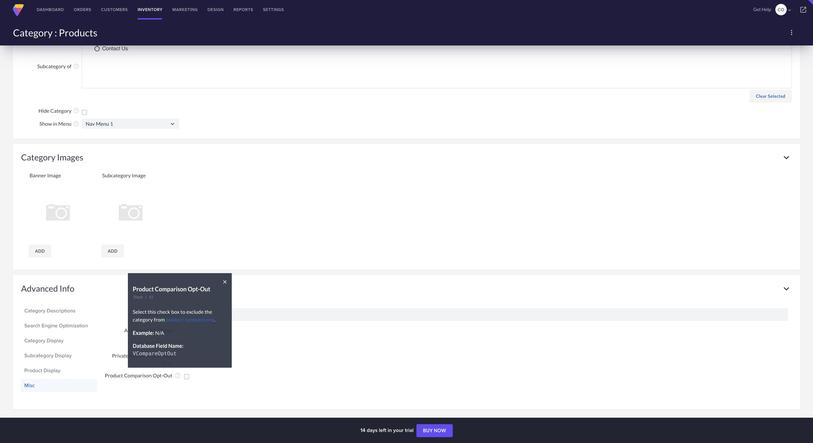Task type: locate. For each thing, give the bounding box(es) containing it.
category for name
[[36, 15, 57, 22]]

.
[[214, 316, 215, 323]]

add for banner
[[35, 248, 45, 254]]

out for product comparison opt-out
[[164, 372, 173, 378]]

private section customers only help_outline
[[112, 352, 181, 366]]

images
[[57, 152, 83, 162]]

product inside product display link
[[24, 367, 42, 374]]

product comparison opt-out [text : 1]
[[133, 286, 211, 300]]

1 horizontal spatial comparison
[[155, 286, 187, 293]]

136
[[82, 1, 91, 7]]

0 vertical spatial expand_more
[[782, 152, 793, 163]]

category : products
[[13, 27, 97, 38]]

customers right 136
[[101, 6, 128, 13]]

1 horizontal spatial opt-
[[188, 286, 200, 293]]

out down only
[[164, 372, 173, 378]]

database
[[133, 343, 155, 349]]

opt- down only
[[153, 372, 164, 378]]

product inside product comparison opt-out [text : 1]
[[133, 286, 154, 293]]

dashboard link
[[32, 0, 69, 19]]

your
[[394, 427, 404, 434]]

in right "left"
[[388, 427, 392, 434]]

check
[[157, 309, 170, 315]]

1 add from the left
[[35, 248, 45, 254]]

comparison up box
[[155, 286, 187, 293]]

0 vertical spatial url
[[163, 312, 173, 318]]

get help
[[754, 6, 772, 12]]

1 vertical spatial subcategory
[[102, 172, 131, 178]]

* id help_outline 136
[[63, 0, 91, 7]]

category inside category name help_outline
[[36, 15, 57, 22]]

0 horizontal spatial url
[[147, 327, 157, 333]]

display down search engine optimization
[[47, 337, 64, 344]]

trial
[[405, 427, 414, 434]]

out inside product comparison opt-out [text : 1]
[[200, 286, 211, 293]]

in right show
[[53, 121, 57, 127]]

: down category name help_outline
[[55, 27, 57, 38]]

0 vertical spatial alternate
[[140, 312, 162, 318]]

1 horizontal spatial add link
[[101, 245, 124, 258]]

0 vertical spatial out
[[200, 286, 211, 293]]

0 horizontal spatial out
[[164, 372, 173, 378]]

*
[[63, 1, 65, 7]]

help_outline inside filter category help_outline
[[175, 340, 181, 346]]

: left 1]
[[145, 296, 147, 300]]

1 horizontal spatial image
[[132, 172, 146, 178]]


[[169, 120, 176, 127]]

alternate inside alternate url help_outline
[[140, 312, 162, 318]]

2 add from the left
[[108, 248, 118, 254]]

subcategory for subcategory display
[[24, 352, 54, 359]]

product up the [text
[[133, 286, 154, 293]]

1 vertical spatial customers
[[148, 352, 173, 359]]

menu
[[58, 121, 72, 127]]

1 horizontal spatial customers
[[148, 352, 173, 359]]

0 horizontal spatial comparison
[[124, 372, 152, 378]]

buy now link
[[417, 424, 453, 437]]

opt- up exclude on the left of the page
[[188, 286, 200, 293]]

comparison
[[155, 286, 187, 293], [124, 372, 152, 378]]

help_outline inside "subcategory of help_outline"
[[73, 63, 80, 70]]

0 horizontal spatial :
[[55, 27, 57, 38]]

alternate for popup
[[124, 327, 146, 333]]

1 vertical spatial :
[[145, 296, 147, 300]]

us
[[117, 40, 124, 46], [122, 46, 128, 52]]

1 expand_more from the top
[[782, 152, 793, 163]]

url for help_outline
[[163, 312, 173, 318]]

0 vertical spatial display
[[47, 337, 64, 344]]

box
[[171, 309, 180, 315]]

alternate for help_outline
[[140, 312, 162, 318]]

0 vertical spatial in
[[53, 121, 57, 127]]

url
[[163, 312, 173, 318], [147, 327, 157, 333]]

opt- inside product comparison opt-out [text : 1]
[[188, 286, 200, 293]]

1 vertical spatial opt-
[[153, 372, 164, 378]]

customers down field
[[148, 352, 173, 359]]

0 horizontal spatial opt-
[[153, 372, 164, 378]]

category descriptions
[[24, 307, 75, 314]]

1 vertical spatial expand_more
[[782, 283, 793, 294]]

1 horizontal spatial add
[[108, 248, 118, 254]]

us right about
[[117, 40, 124, 46]]

1 vertical spatial alternate
[[124, 327, 146, 333]]

image
[[47, 172, 61, 178], [132, 172, 146, 178]]

1 horizontal spatial url
[[163, 312, 173, 318]]

product up misc
[[24, 367, 42, 374]]

0 vertical spatial subcategory
[[37, 63, 66, 69]]

1 vertical spatial out
[[164, 372, 173, 378]]

alternate
[[140, 312, 162, 318], [124, 327, 146, 333]]

id
[[66, 0, 72, 7]]

from
[[154, 316, 165, 323]]

2 vertical spatial display
[[44, 367, 60, 374]]

select this check box to exclude the category from
[[133, 309, 212, 323]]

0 vertical spatial customers
[[101, 6, 128, 13]]

alternate url popup help_outline
[[124, 327, 181, 334]]

help_outline inside category name help_outline
[[73, 15, 80, 22]]

1 vertical spatial comparison
[[124, 372, 152, 378]]

engine
[[42, 322, 58, 329]]

2 horizontal spatial product
[[133, 286, 154, 293]]

private
[[112, 352, 129, 359]]

0 vertical spatial comparison
[[155, 286, 187, 293]]

display down category display link
[[55, 352, 72, 359]]

1 horizontal spatial in
[[388, 427, 392, 434]]

in
[[53, 121, 57, 127], [388, 427, 392, 434]]

0 horizontal spatial customers
[[101, 6, 128, 13]]

out up the
[[200, 286, 211, 293]]

category down category name help_outline
[[13, 27, 53, 38]]

opt-
[[188, 286, 200, 293], [153, 372, 164, 378]]

1 image from the left
[[47, 172, 61, 178]]

display for product display
[[44, 367, 60, 374]]

this
[[148, 309, 156, 315]]

2 add link from the left
[[101, 245, 124, 258]]

add link
[[29, 245, 51, 258], [101, 245, 124, 258]]

0 horizontal spatial add
[[35, 248, 45, 254]]

category up show in menu help_outline
[[50, 108, 72, 114]]

1 vertical spatial display
[[55, 352, 72, 359]]

help_outline
[[73, 1, 80, 7], [73, 15, 80, 22], [73, 63, 80, 70], [73, 108, 80, 114], [73, 121, 80, 127], [175, 312, 181, 318], [175, 327, 181, 334], [175, 340, 181, 346], [175, 356, 181, 363], [175, 372, 181, 379]]

category down search
[[24, 337, 45, 344]]

dashboard
[[37, 6, 64, 13]]

0 horizontal spatial add link
[[29, 245, 51, 258]]

opt- for product comparison opt-out
[[153, 372, 164, 378]]

subcategory inside "subcategory of help_outline"
[[37, 63, 66, 69]]

category descriptions link
[[24, 305, 94, 316]]

1 horizontal spatial product
[[105, 372, 123, 378]]

category for images
[[21, 152, 56, 162]]

only
[[162, 360, 173, 366]]

alternate inside the alternate url popup help_outline
[[124, 327, 146, 333]]

0 horizontal spatial product
[[24, 367, 42, 374]]

in inside show in menu help_outline
[[53, 121, 57, 127]]

2 image from the left
[[132, 172, 146, 178]]

2 vertical spatial subcategory
[[24, 352, 54, 359]]

opt- for product comparison opt-out [text : 1]
[[188, 286, 200, 293]]

us for about us
[[117, 40, 124, 46]]


[[788, 7, 793, 13]]

1 vertical spatial url
[[147, 327, 157, 333]]

category down dashboard on the top left
[[36, 15, 57, 22]]

comparison inside product comparison opt-out [text : 1]
[[155, 286, 187, 293]]

search engine optimization link
[[24, 320, 94, 331]]

subcategory
[[37, 63, 66, 69], [102, 172, 131, 178], [24, 352, 54, 359]]

help_outline inside * id help_outline 136
[[73, 1, 80, 7]]

2 expand_more from the top
[[782, 283, 793, 294]]

display for category display
[[47, 337, 64, 344]]

url inside the alternate url popup help_outline
[[147, 327, 157, 333]]

[text
[[133, 296, 143, 300]]

0 vertical spatial opt-
[[188, 286, 200, 293]]

url inside alternate url help_outline
[[163, 312, 173, 318]]

category inside filter category help_outline
[[151, 340, 173, 346]]

product
[[133, 286, 154, 293], [24, 367, 42, 374], [105, 372, 123, 378]]

category
[[36, 15, 57, 22], [13, 27, 53, 38], [50, 108, 72, 114], [21, 152, 56, 162], [24, 307, 45, 314], [24, 337, 45, 344], [151, 340, 173, 346]]

comparison down private section customers only help_outline
[[124, 372, 152, 378]]

products
[[59, 27, 97, 38]]

help
[[762, 6, 772, 12]]

reports
[[234, 6, 254, 13]]

category up "banner"
[[21, 152, 56, 162]]

field
[[156, 343, 167, 349]]

1 horizontal spatial out
[[200, 286, 211, 293]]

image for banner image
[[47, 172, 61, 178]]

product down private
[[105, 372, 123, 378]]

None text field
[[184, 308, 789, 321]]

filter
[[138, 340, 150, 346]]

display down subcategory display
[[44, 367, 60, 374]]

1 horizontal spatial :
[[145, 296, 147, 300]]

product comparisons .
[[166, 316, 215, 324]]

add link for subcategory
[[101, 245, 124, 258]]

us right contact
[[122, 46, 128, 52]]

category down n/a
[[151, 340, 173, 346]]

0 horizontal spatial image
[[47, 172, 61, 178]]

design
[[208, 6, 224, 13]]

the
[[205, 309, 212, 315]]

1 vertical spatial in
[[388, 427, 392, 434]]

category display
[[24, 337, 64, 344]]

:
[[55, 27, 57, 38], [145, 296, 147, 300]]

None text field
[[82, 118, 179, 129]]

help_outline inside private section customers only help_outline
[[175, 356, 181, 363]]

name
[[58, 15, 72, 22]]

1 add link from the left
[[29, 245, 51, 258]]

display
[[47, 337, 64, 344], [55, 352, 72, 359], [44, 367, 60, 374]]

category up search
[[24, 307, 45, 314]]

us for contact us
[[122, 46, 128, 52]]

subcategory for subcategory image
[[102, 172, 131, 178]]

0 horizontal spatial in
[[53, 121, 57, 127]]

selected
[[769, 94, 786, 99]]

expand_more
[[782, 152, 793, 163], [782, 283, 793, 294]]

hide
[[38, 108, 49, 114]]

0 vertical spatial :
[[55, 27, 57, 38]]


[[800, 6, 808, 14]]

product display link
[[24, 365, 94, 376]]



Task type: describe. For each thing, give the bounding box(es) containing it.
category inside the 'hide category help_outline'
[[50, 108, 72, 114]]

clear
[[757, 94, 768, 99]]

banner image
[[30, 172, 61, 178]]

out for product comparison opt-out [text : 1]
[[200, 286, 211, 293]]

: inside product comparison opt-out [text : 1]
[[145, 296, 147, 300]]

subcategory display
[[24, 352, 72, 359]]

category images
[[21, 152, 83, 162]]

buy now
[[424, 428, 447, 433]]

 link
[[794, 0, 814, 19]]

buy
[[424, 428, 433, 433]]

product display
[[24, 367, 60, 374]]

category name help_outline
[[35, 15, 80, 22]]

about
[[102, 40, 116, 46]]

comparison for product comparison opt-out [text : 1]
[[155, 286, 187, 293]]

advanced info
[[21, 283, 74, 294]]

comparison for product comparison opt-out
[[124, 372, 152, 378]]

hide category help_outline
[[38, 108, 80, 114]]

help_outline inside alternate url help_outline
[[175, 312, 181, 318]]

search
[[24, 322, 40, 329]]

popup
[[158, 327, 173, 333]]

settings
[[263, 6, 284, 13]]

show in menu help_outline
[[40, 121, 80, 127]]

orders
[[74, 6, 91, 13]]

n/a
[[155, 330, 164, 336]]

clear selected
[[757, 94, 786, 99]]

comparisons
[[185, 316, 214, 324]]

get
[[754, 6, 762, 12]]

select
[[133, 309, 147, 315]]

help_outline inside show in menu help_outline
[[73, 121, 80, 127]]

about us
[[102, 40, 124, 46]]

misc link
[[24, 380, 94, 391]]

filter category help_outline
[[138, 340, 181, 346]]

show
[[40, 121, 52, 127]]

database field name: vcompareoptout
[[133, 343, 184, 357]]

add link for banner
[[29, 245, 51, 258]]

inventory
[[138, 6, 163, 13]]

co 
[[779, 7, 793, 13]]

help_outline inside the 'hide category help_outline'
[[73, 108, 80, 114]]

name:
[[168, 343, 184, 349]]

subcategory of help_outline
[[37, 63, 80, 70]]

category
[[133, 316, 153, 323]]

product comparison opt-out
[[105, 372, 173, 378]]

vcompareoptout
[[133, 351, 177, 357]]

example: n/a
[[133, 330, 164, 336]]

optimization
[[59, 322, 88, 329]]

days
[[367, 427, 378, 434]]

add for subcategory
[[108, 248, 118, 254]]

display for subcategory display
[[55, 352, 72, 359]]

contact us
[[102, 46, 128, 52]]

search engine optimization
[[24, 322, 88, 329]]

category for :
[[13, 27, 53, 38]]

exclude
[[187, 309, 204, 315]]

expand_more for advanced info
[[782, 283, 793, 294]]

left
[[379, 427, 387, 434]]

subcategory for subcategory of help_outline
[[37, 63, 66, 69]]

14
[[361, 427, 366, 434]]

alternate url help_outline
[[140, 312, 181, 318]]

of
[[67, 63, 72, 69]]

co
[[779, 7, 785, 12]]

customers inside private section customers only help_outline
[[148, 352, 173, 359]]

url for popup
[[147, 327, 157, 333]]

expand_more for category images
[[782, 152, 793, 163]]

14 days left in your trial
[[361, 427, 415, 434]]

category for descriptions
[[24, 307, 45, 314]]

image for subcategory image
[[132, 172, 146, 178]]

advanced
[[21, 283, 58, 294]]

misc
[[24, 382, 35, 389]]

now
[[434, 428, 447, 433]]

subcategory display link
[[24, 350, 94, 361]]

clear selected link
[[750, 90, 793, 103]]

help_outline inside the alternate url popup help_outline
[[175, 327, 181, 334]]

product
[[166, 316, 184, 324]]

subcategory image
[[102, 172, 146, 178]]

info
[[60, 283, 74, 294]]

contact
[[102, 46, 120, 52]]

example:
[[133, 330, 154, 336]]

product comparisons link
[[166, 316, 214, 324]]

product for product comparison opt-out [text : 1]
[[133, 286, 154, 293]]

1]
[[149, 296, 153, 300]]

section
[[130, 352, 147, 359]]

marketing
[[173, 6, 198, 13]]

descriptions
[[47, 307, 75, 314]]

to
[[181, 309, 186, 315]]

category display link
[[24, 335, 94, 346]]

product for product display
[[24, 367, 42, 374]]

more_vert
[[789, 29, 796, 36]]

product for product comparison opt-out
[[105, 372, 123, 378]]

category for display
[[24, 337, 45, 344]]



Task type: vqa. For each thing, say whether or not it's contained in the screenshot.
Select
yes



